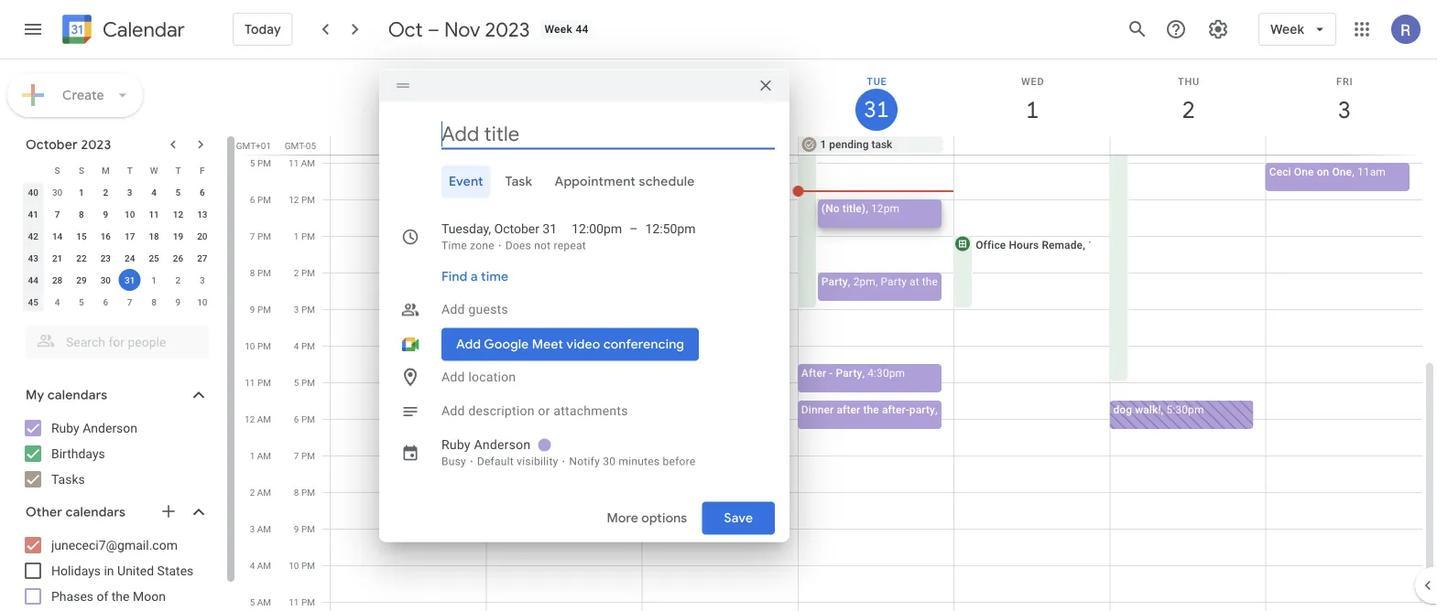 Task type: vqa. For each thing, say whether or not it's contained in the screenshot.
before
yes



Task type: locate. For each thing, give the bounding box(es) containing it.
12 am
[[245, 414, 271, 425]]

6 pm
[[250, 194, 271, 205], [294, 414, 315, 425]]

not
[[534, 240, 551, 252]]

guests
[[468, 302, 508, 317]]

f
[[200, 165, 205, 176]]

30 inside "element"
[[52, 187, 63, 198]]

5:30pm right party
[[941, 404, 978, 416]]

0 horizontal spatial ruby anderson
[[51, 421, 137, 436]]

holidays in united states
[[51, 564, 194, 579]]

3 for november 3 element
[[200, 275, 205, 286]]

event button
[[442, 165, 491, 198]]

6 left 12 pm
[[250, 194, 255, 205]]

row group
[[21, 181, 214, 313]]

4 cell from the left
[[1266, 136, 1422, 155]]

, left 4:30pm
[[862, 367, 865, 380]]

the right after
[[863, 404, 879, 416]]

4 pm
[[294, 341, 315, 352]]

2 horizontal spatial 12
[[289, 194, 299, 205]]

1 vertical spatial 9 pm
[[294, 524, 315, 535]]

the inside list
[[112, 589, 130, 605]]

1 horizontal spatial 5 pm
[[294, 377, 315, 388]]

november 6 element
[[95, 291, 117, 313]]

5 down gmt+01
[[250, 158, 255, 169]]

1 horizontal spatial 30
[[100, 275, 111, 286]]

2 vertical spatial 12
[[245, 414, 255, 425]]

30 right 40
[[52, 187, 63, 198]]

0 vertical spatial anderson
[[83, 421, 137, 436]]

event
[[449, 174, 483, 190], [1000, 275, 1027, 288]]

event left rentals
[[1000, 275, 1027, 288]]

1 pm
[[294, 231, 315, 242]]

1 horizontal spatial 2023
[[485, 16, 530, 42]]

12 inside row
[[173, 209, 183, 220]]

1 down 12 pm
[[294, 231, 299, 242]]

3 for 3 am
[[250, 524, 255, 535]]

tab list
[[394, 165, 775, 198]]

oct – nov 2023
[[388, 16, 530, 42]]

3 add from the top
[[442, 404, 465, 419]]

2 one from the left
[[1332, 165, 1352, 178]]

1 vertical spatial 11 pm
[[289, 597, 315, 608]]

2023
[[485, 16, 530, 42], [81, 136, 111, 153]]

1 vertical spatial 31
[[543, 222, 557, 237]]

4 for "november 4" element
[[55, 297, 60, 308]]

grid
[[235, 60, 1437, 612]]

25 element
[[143, 247, 165, 269]]

dog walk! , 5:30pm
[[1113, 404, 1204, 416]]

0 vertical spatial 5 pm
[[250, 158, 271, 169]]

24 element
[[119, 247, 141, 269]]

11 up 18
[[149, 209, 159, 220]]

2023 right nov
[[485, 16, 530, 42]]

0 horizontal spatial 8 pm
[[250, 267, 271, 278]]

add for add location
[[442, 370, 465, 385]]

10 pm left 4 pm
[[245, 341, 271, 352]]

dog
[[663, 138, 683, 151]]

ruby up busy
[[442, 438, 471, 453]]

4 down 28 element
[[55, 297, 60, 308]]

5
[[250, 158, 255, 169], [176, 187, 181, 198], [79, 297, 84, 308], [294, 377, 299, 388], [250, 597, 255, 608]]

1 one from the left
[[1294, 165, 1314, 178]]

1 horizontal spatial one
[[1332, 165, 1352, 178]]

30
[[52, 187, 63, 198], [100, 275, 111, 286], [603, 456, 616, 469]]

11
[[289, 158, 299, 169], [149, 209, 159, 220], [245, 377, 255, 388], [289, 597, 299, 608]]

1 horizontal spatial the
[[863, 404, 879, 416]]

0 horizontal spatial –
[[427, 16, 440, 42]]

40
[[28, 187, 38, 198]]

minutes
[[619, 456, 660, 469]]

41
[[28, 209, 38, 220]]

3 pm
[[294, 304, 315, 315]]

2 horizontal spatial the
[[922, 275, 938, 288]]

2 down 26 element
[[176, 275, 181, 286]]

dinner after the after-party , 5:30pm
[[801, 404, 978, 416]]

my calendars button
[[4, 381, 227, 410]]

1 vertical spatial event
[[1000, 275, 1027, 288]]

row containing s
[[21, 159, 214, 181]]

12 for 12 am
[[245, 414, 255, 425]]

repeat
[[554, 240, 586, 252]]

0 horizontal spatial 5 pm
[[250, 158, 271, 169]]

am down 3 am
[[257, 561, 271, 572]]

calendars up junececi7@gmail.com
[[66, 505, 126, 521]]

1 vertical spatial –
[[629, 222, 638, 237]]

1 for 1 pm
[[294, 231, 299, 242]]

1 vertical spatial 7 pm
[[294, 451, 315, 462]]

9 down 'november 2' element
[[176, 297, 181, 308]]

1 vertical spatial anderson
[[474, 438, 531, 453]]

2023 up m
[[81, 136, 111, 153]]

add other calendars image
[[159, 503, 178, 521]]

appointment
[[555, 174, 636, 190]]

gmt+01
[[236, 140, 271, 151]]

one right on
[[1332, 165, 1352, 178]]

1 vertical spatial ruby
[[442, 438, 471, 453]]

party
[[822, 275, 848, 288], [881, 275, 907, 288], [836, 367, 862, 380]]

, left 12pm
[[866, 202, 868, 215]]

row containing 40
[[21, 181, 214, 203]]

the for after-
[[863, 404, 879, 416]]

pm down 2 pm
[[301, 304, 315, 315]]

1 horizontal spatial october
[[494, 222, 540, 237]]

44
[[576, 23, 589, 36], [28, 275, 38, 286]]

2 horizontal spatial 30
[[603, 456, 616, 469]]

2 vertical spatial 31
[[125, 275, 135, 286]]

31 down tue
[[863, 95, 888, 124]]

calendars inside dropdown button
[[48, 387, 107, 404]]

21 element
[[46, 247, 68, 269]]

am for 4 am
[[257, 561, 271, 572]]

, left 11am
[[1352, 165, 1355, 178]]

11 pm
[[245, 377, 271, 388], [289, 597, 315, 608]]

am down 2 am
[[257, 524, 271, 535]]

0 horizontal spatial week
[[545, 23, 573, 36]]

default visibility
[[477, 456, 558, 469]]

0 vertical spatial 11 pm
[[245, 377, 271, 388]]

ruby anderson up birthdays
[[51, 421, 137, 436]]

1 vertical spatial 30
[[100, 275, 111, 286]]

calendars for my calendars
[[48, 387, 107, 404]]

3 cell from the left
[[1110, 136, 1266, 155]]

shark
[[491, 138, 519, 151]]

add for add description or attachments
[[442, 404, 465, 419]]

anderson up the "default"
[[474, 438, 531, 453]]

0 vertical spatial the
[[922, 275, 938, 288]]

phases
[[51, 589, 93, 605]]

row containing shark attack! marathon
[[322, 136, 1437, 155]]

0 horizontal spatial 6 pm
[[250, 194, 271, 205]]

calendars inside dropdown button
[[66, 505, 126, 521]]

1 horizontal spatial week
[[1271, 21, 1304, 38]]

30 down 23
[[100, 275, 111, 286]]

28 element
[[46, 269, 68, 291]]

am down 05
[[301, 158, 315, 169]]

1 inside button
[[820, 138, 827, 151]]

0 vertical spatial 30
[[52, 187, 63, 198]]

1 vertical spatial the
[[863, 404, 879, 416]]

event inside button
[[449, 174, 483, 190]]

1 horizontal spatial 12
[[245, 414, 255, 425]]

calendar heading
[[99, 17, 185, 43]]

0 vertical spatial october
[[26, 136, 78, 153]]

1 horizontal spatial s
[[79, 165, 84, 176]]

9 pm
[[250, 304, 271, 315], [294, 524, 315, 535]]

task
[[505, 174, 533, 190]]

m
[[102, 165, 110, 176]]

0 horizontal spatial 31
[[125, 275, 135, 286]]

2 5:30pm from the left
[[1167, 404, 1204, 416]]

0 vertical spatial event
[[449, 174, 483, 190]]

office
[[976, 239, 1006, 251]]

3 down fri
[[1337, 95, 1350, 125]]

my calendars
[[26, 387, 107, 404]]

0 horizontal spatial 5:30pm
[[941, 404, 978, 416]]

31, today element
[[119, 269, 141, 291]]

am for 3 am
[[257, 524, 271, 535]]

row
[[322, 136, 1437, 155], [21, 159, 214, 181], [21, 181, 214, 203], [21, 203, 214, 225], [21, 225, 214, 247], [21, 247, 214, 269], [21, 269, 214, 291], [21, 291, 214, 313]]

2 for 2 pm
[[294, 267, 299, 278]]

0 horizontal spatial t
[[127, 165, 133, 176]]

3 link
[[1324, 89, 1366, 131]]

row containing 44
[[21, 269, 214, 291]]

7
[[55, 209, 60, 220], [250, 231, 255, 242], [127, 297, 132, 308], [294, 451, 299, 462]]

add guests
[[442, 302, 508, 317]]

1 right september 30 "element"
[[79, 187, 84, 198]]

grid containing 1
[[235, 60, 1437, 612]]

10 up 17
[[125, 209, 135, 220]]

0 horizontal spatial 12
[[173, 209, 183, 220]]

31 down "24"
[[125, 275, 135, 286]]

0 vertical spatial –
[[427, 16, 440, 42]]

19 element
[[167, 225, 189, 247]]

0 vertical spatial calendars
[[48, 387, 107, 404]]

thu
[[1178, 76, 1200, 87]]

marathon
[[560, 138, 607, 151]]

ruby
[[51, 421, 79, 436], [442, 438, 471, 453]]

1 vertical spatial october
[[494, 222, 540, 237]]

29 element
[[70, 269, 92, 291]]

s
[[55, 165, 60, 176], [79, 165, 84, 176]]

november 10 element
[[191, 291, 213, 313]]

am up 1 am
[[257, 414, 271, 425]]

4
[[151, 187, 157, 198], [55, 297, 60, 308], [294, 341, 299, 352], [250, 561, 255, 572]]

1 pending task button
[[798, 136, 943, 153]]

week inside 'dropdown button'
[[1271, 21, 1304, 38]]

november 4 element
[[46, 291, 68, 313]]

to element
[[629, 220, 638, 239]]

0 vertical spatial add
[[442, 302, 465, 317]]

2 vertical spatial 30
[[603, 456, 616, 469]]

0 horizontal spatial 30
[[52, 187, 63, 198]]

1 vertical spatial 10 pm
[[289, 561, 315, 572]]

cell up ceci one on one , 11am
[[1266, 136, 1422, 155]]

9 pm right 3 am
[[294, 524, 315, 535]]

1 horizontal spatial –
[[629, 222, 638, 237]]

22 element
[[70, 247, 92, 269]]

0 horizontal spatial anderson
[[83, 421, 137, 436]]

0 vertical spatial ruby anderson
[[51, 421, 137, 436]]

am up 2 am
[[257, 451, 271, 462]]

12 down 11 am
[[289, 194, 299, 205]]

1 horizontal spatial ruby anderson
[[442, 438, 531, 453]]

1 horizontal spatial event
[[1000, 275, 1027, 288]]

17
[[125, 231, 135, 242]]

1 vertical spatial 44
[[28, 275, 38, 286]]

14
[[52, 231, 63, 242]]

row containing 42
[[21, 225, 214, 247]]

oct
[[388, 16, 423, 42]]

2 down "thu"
[[1181, 95, 1194, 125]]

0 vertical spatial 44
[[576, 23, 589, 36]]

calendars right my
[[48, 387, 107, 404]]

add down 'add location'
[[442, 404, 465, 419]]

location
[[468, 370, 516, 385]]

0 horizontal spatial one
[[1294, 165, 1314, 178]]

4 for 4 pm
[[294, 341, 299, 352]]

t right m
[[127, 165, 133, 176]]

Search for people text field
[[37, 326, 198, 359]]

anderson
[[83, 421, 137, 436], [474, 438, 531, 453]]

week for week 44
[[545, 23, 573, 36]]

9 pm left 3 pm
[[250, 304, 271, 315]]

1 horizontal spatial 7 pm
[[294, 451, 315, 462]]

1 vertical spatial 8 pm
[[294, 487, 315, 498]]

– left 12:50pm
[[629, 222, 638, 237]]

0 horizontal spatial the
[[112, 589, 130, 605]]

1 horizontal spatial 6 pm
[[294, 414, 315, 425]]

12
[[289, 194, 299, 205], [173, 209, 183, 220], [245, 414, 255, 425]]

19
[[173, 231, 183, 242]]

13
[[197, 209, 207, 220]]

0 horizontal spatial ruby
[[51, 421, 79, 436]]

birthdays
[[51, 447, 105, 462]]

fri
[[1337, 76, 1353, 87]]

1 horizontal spatial 5:30pm
[[1167, 404, 1204, 416]]

7 pm
[[250, 231, 271, 242], [294, 451, 315, 462]]

row containing 45
[[21, 291, 214, 313]]

Add title text field
[[442, 120, 775, 148]]

9 up 16 element
[[103, 209, 108, 220]]

cell down 2 link
[[1110, 136, 1266, 155]]

time
[[442, 240, 467, 252]]

6 pm left 12 pm
[[250, 194, 271, 205]]

party left 2pm
[[822, 275, 848, 288]]

october up 'does'
[[494, 222, 540, 237]]

10 pm
[[245, 341, 271, 352], [289, 561, 315, 572]]

30 right notify
[[603, 456, 616, 469]]

at
[[910, 275, 919, 288]]

1 vertical spatial add
[[442, 370, 465, 385]]

2 for 'november 2' element
[[176, 275, 181, 286]]

4 down 3 am
[[250, 561, 255, 572]]

0 vertical spatial 10 pm
[[245, 341, 271, 352]]

, right dog
[[1161, 404, 1164, 416]]

pm left 3 pm
[[257, 304, 271, 315]]

party right - at the right bottom
[[836, 367, 862, 380]]

25
[[149, 253, 159, 264]]

2 vertical spatial the
[[112, 589, 130, 605]]

ruby anderson inside my calendars list
[[51, 421, 137, 436]]

(no
[[822, 202, 840, 215]]

1 vertical spatial 2023
[[81, 136, 111, 153]]

anderson down my calendars dropdown button at left bottom
[[83, 421, 137, 436]]

1 horizontal spatial 10 pm
[[289, 561, 315, 572]]

2pm
[[853, 275, 876, 288]]

10 pm right 4 am at the left of page
[[289, 561, 315, 572]]

1 down wed
[[1025, 95, 1038, 125]]

1 horizontal spatial 44
[[576, 23, 589, 36]]

calendar element
[[59, 11, 185, 51]]

44 inside october 2023 grid
[[28, 275, 38, 286]]

1 add from the top
[[442, 302, 465, 317]]

31 inside grid
[[863, 95, 888, 124]]

pm down 3 pm
[[301, 341, 315, 352]]

2 vertical spatial add
[[442, 404, 465, 419]]

7 down 31 cell
[[127, 297, 132, 308]]

2 down m
[[103, 187, 108, 198]]

ceci
[[1269, 165, 1291, 178]]

,
[[1352, 165, 1355, 178], [866, 202, 868, 215], [1083, 239, 1085, 251], [848, 275, 851, 288], [876, 275, 878, 288], [862, 367, 865, 380], [935, 404, 938, 416], [1161, 404, 1164, 416]]

cell down sat
[[331, 136, 487, 155]]

0 vertical spatial 12
[[289, 194, 299, 205]]

0 horizontal spatial 44
[[28, 275, 38, 286]]

6 right 12 am
[[294, 414, 299, 425]]

1 horizontal spatial t
[[175, 165, 181, 176]]

11 inside 11 element
[[149, 209, 159, 220]]

1 horizontal spatial 9 pm
[[294, 524, 315, 535]]

2 horizontal spatial 31
[[863, 95, 888, 124]]

am
[[301, 158, 315, 169], [257, 414, 271, 425], [257, 451, 271, 462], [257, 487, 271, 498], [257, 524, 271, 535], [257, 561, 271, 572], [257, 597, 271, 608]]

– right oct at the left
[[427, 16, 440, 42]]

0 horizontal spatial event
[[449, 174, 483, 190]]

28
[[52, 275, 63, 286]]

2 down 1 am
[[250, 487, 255, 498]]

1 t from the left
[[127, 165, 133, 176]]

0 vertical spatial 31
[[863, 95, 888, 124]]

0 vertical spatial 7 pm
[[250, 231, 271, 242]]

7 pm left 1 pm
[[250, 231, 271, 242]]

05
[[306, 140, 316, 151]]

12 up 19
[[173, 209, 183, 220]]

1 pending task
[[820, 138, 893, 151]]

task button
[[498, 165, 540, 198]]

november 3 element
[[191, 269, 213, 291]]

2 add from the top
[[442, 370, 465, 385]]

add location
[[442, 370, 516, 385]]

hours
[[1009, 239, 1039, 251]]

6 down 30 element in the top left of the page
[[103, 297, 108, 308]]

0 horizontal spatial 9 pm
[[250, 304, 271, 315]]

1 down 12 am
[[250, 451, 255, 462]]

notify 30 minutes before
[[569, 456, 696, 469]]

8 up "15" element
[[79, 209, 84, 220]]

31 up does not repeat
[[543, 222, 557, 237]]

0 horizontal spatial 10 pm
[[245, 341, 271, 352]]

0 vertical spatial ruby
[[51, 421, 79, 436]]

5 up 12 element
[[176, 187, 181, 198]]

4 down 3 pm
[[294, 341, 299, 352]]

None search field
[[0, 319, 227, 359]]

8 pm right 2 am
[[294, 487, 315, 498]]

add left location
[[442, 370, 465, 385]]

1 vertical spatial 12
[[173, 209, 183, 220]]

cell
[[331, 136, 487, 155], [954, 136, 1110, 155], [1110, 136, 1266, 155], [1266, 136, 1422, 155]]

s left m
[[79, 165, 84, 176]]

1 am
[[250, 451, 271, 462]]

phases of the moon
[[51, 589, 166, 605]]

event inside grid
[[1000, 275, 1027, 288]]

november 8 element
[[143, 291, 165, 313]]

1 down 25 element in the left of the page
[[151, 275, 157, 286]]

30 for 30 element in the top left of the page
[[100, 275, 111, 286]]

1 vertical spatial calendars
[[66, 505, 126, 521]]

wed
[[1021, 76, 1045, 87]]

add inside dropdown button
[[442, 302, 465, 317]]

nov
[[444, 16, 480, 42]]

ruby inside my calendars list
[[51, 421, 79, 436]]

20 element
[[191, 225, 213, 247]]

6 pm right 12 am
[[294, 414, 315, 425]]

anderson inside my calendars list
[[83, 421, 137, 436]]

dog sitting
[[663, 138, 718, 151]]

row inside grid
[[322, 136, 1437, 155]]

9
[[103, 209, 108, 220], [176, 297, 181, 308], [250, 304, 255, 315], [294, 524, 299, 535]]

0 horizontal spatial s
[[55, 165, 60, 176]]

8 pm left 2 pm
[[250, 267, 271, 278]]

3 for 3 pm
[[294, 304, 299, 315]]

am down 4 am at the left of page
[[257, 597, 271, 608]]

the
[[922, 275, 938, 288], [863, 404, 879, 416], [112, 589, 130, 605]]

31 cell
[[118, 269, 142, 291]]

row group containing 40
[[21, 181, 214, 313]]

s up september 30 "element"
[[55, 165, 60, 176]]



Task type: describe. For each thing, give the bounding box(es) containing it.
31 link
[[856, 89, 898, 131]]

holidays
[[51, 564, 101, 579]]

21
[[52, 253, 63, 264]]

2 s from the left
[[79, 165, 84, 176]]

wed 1
[[1021, 76, 1045, 125]]

3 inside fri 3
[[1337, 95, 1350, 125]]

before
[[663, 456, 696, 469]]

24
[[125, 253, 135, 264]]

other
[[26, 505, 62, 521]]

1 cell from the left
[[331, 136, 487, 155]]

4:30pm
[[868, 367, 905, 380]]

0 horizontal spatial october
[[26, 136, 78, 153]]

in
[[104, 564, 114, 579]]

– for 12:00pm
[[629, 222, 638, 237]]

30 element
[[95, 269, 117, 291]]

5 down 4 am at the left of page
[[250, 597, 255, 608]]

am for 12 am
[[257, 414, 271, 425]]

5 am
[[250, 597, 271, 608]]

11 down gmt-
[[289, 158, 299, 169]]

7 right 20 element
[[250, 231, 255, 242]]

12 for 12
[[173, 209, 183, 220]]

pm right 2 am
[[301, 487, 315, 498]]

row group inside october 2023 grid
[[21, 181, 214, 313]]

tasks
[[51, 472, 85, 487]]

thu 2
[[1178, 76, 1200, 125]]

busy
[[442, 456, 466, 469]]

november 1 element
[[143, 269, 165, 291]]

find a time button
[[434, 261, 516, 294]]

2 t from the left
[[175, 165, 181, 176]]

pm right 3 am
[[301, 524, 315, 535]]

sat
[[399, 76, 419, 87]]

am for 2 am
[[257, 487, 271, 498]]

2 am
[[250, 487, 271, 498]]

26 element
[[167, 247, 189, 269]]

pm right 12 am
[[301, 414, 315, 425]]

10 down november 3 element
[[197, 297, 207, 308]]

0 vertical spatial 6 pm
[[250, 194, 271, 205]]

22
[[76, 253, 87, 264]]

find
[[442, 269, 468, 285]]

week for week
[[1271, 21, 1304, 38]]

week button
[[1259, 7, 1336, 51]]

november 2 element
[[167, 269, 189, 291]]

13 element
[[191, 203, 213, 225]]

7 up 14 element
[[55, 209, 60, 220]]

1 vertical spatial 5 pm
[[294, 377, 315, 388]]

w
[[150, 165, 158, 176]]

3 am
[[250, 524, 271, 535]]

after-
[[882, 404, 909, 416]]

am for 1 am
[[257, 451, 271, 462]]

find a time
[[442, 269, 509, 285]]

other calendars list
[[4, 531, 227, 612]]

16
[[100, 231, 111, 242]]

pm down gmt+01
[[257, 158, 271, 169]]

main drawer image
[[22, 18, 44, 40]]

1 for 1 am
[[250, 451, 255, 462]]

11 up 12 am
[[245, 377, 255, 388]]

week 44
[[545, 23, 589, 36]]

today button
[[233, 7, 293, 51]]

5 down 29 element
[[79, 297, 84, 308]]

a
[[471, 269, 478, 285]]

settings menu image
[[1207, 18, 1229, 40]]

dog sitting button
[[642, 136, 787, 153]]

12 element
[[167, 203, 189, 225]]

0 horizontal spatial 7 pm
[[250, 231, 271, 242]]

time
[[481, 269, 509, 285]]

18 element
[[143, 225, 165, 247]]

23
[[100, 253, 111, 264]]

8 down the 'november 1' element
[[151, 297, 157, 308]]

26
[[173, 253, 183, 264]]

party left "at"
[[881, 275, 907, 288]]

1 s from the left
[[55, 165, 60, 176]]

tue
[[867, 76, 887, 87]]

pm up 12 am
[[257, 377, 271, 388]]

add for add guests
[[442, 302, 465, 317]]

pm right 1 am
[[301, 451, 315, 462]]

row containing 43
[[21, 247, 214, 269]]

november 9 element
[[167, 291, 189, 313]]

5 down 4 pm
[[294, 377, 299, 388]]

dog
[[1113, 404, 1132, 416]]

pm right 5 am
[[301, 597, 315, 608]]

, right after-
[[935, 404, 938, 416]]

my
[[26, 387, 44, 404]]

10 right 4 am at the left of page
[[289, 561, 299, 572]]

16 element
[[95, 225, 117, 247]]

10 element
[[119, 203, 141, 225]]

7 inside november 7 element
[[127, 297, 132, 308]]

31 inside cell
[[125, 275, 135, 286]]

7 right 1 am
[[294, 451, 299, 462]]

create
[[62, 87, 104, 104]]

27
[[197, 253, 207, 264]]

november 7 element
[[119, 291, 141, 313]]

fri 3
[[1337, 76, 1353, 125]]

title)
[[843, 202, 866, 215]]

10 left 4 pm
[[245, 341, 255, 352]]

tab list containing event
[[394, 165, 775, 198]]

time zone
[[442, 240, 495, 252]]

43
[[28, 253, 38, 264]]

am for 11 am
[[301, 158, 315, 169]]

0 horizontal spatial 2023
[[81, 136, 111, 153]]

15 element
[[70, 225, 92, 247]]

on
[[1317, 165, 1329, 178]]

17 element
[[119, 225, 141, 247]]

united
[[117, 564, 154, 579]]

1 for 1 pending task
[[820, 138, 827, 151]]

1 for the 'november 1' element
[[151, 275, 157, 286]]

4 up 11 element
[[151, 187, 157, 198]]

11 right 5 am
[[289, 597, 299, 608]]

other calendars button
[[4, 498, 227, 528]]

ceci one on one , 11am
[[1269, 165, 1386, 178]]

party , 2pm , party at the moontower event rentals
[[822, 275, 1067, 288]]

pm left 4 pm
[[257, 341, 271, 352]]

11 element
[[143, 203, 165, 225]]

am for 5 am
[[257, 597, 271, 608]]

calendars for other calendars
[[66, 505, 126, 521]]

row containing 41
[[21, 203, 214, 225]]

1 5:30pm from the left
[[941, 404, 978, 416]]

12 pm
[[289, 194, 315, 205]]

18
[[149, 231, 159, 242]]

(no title) , 12pm
[[822, 202, 900, 215]]

pm left 12 pm
[[257, 194, 271, 205]]

does
[[505, 240, 531, 252]]

october 2023 grid
[[17, 159, 214, 313]]

rentals
[[1030, 275, 1067, 288]]

gmt-
[[285, 140, 306, 151]]

12:50pm
[[645, 222, 696, 237]]

pm up 3 pm
[[301, 267, 315, 278]]

9 right 3 am
[[294, 524, 299, 535]]

description
[[468, 404, 535, 419]]

moon
[[133, 589, 166, 605]]

2 pm
[[294, 267, 315, 278]]

pm up 2 pm
[[301, 231, 315, 242]]

9 right the november 10 element
[[250, 304, 255, 315]]

pm left 2 pm
[[257, 267, 271, 278]]

pm down 4 pm
[[301, 377, 315, 388]]

2 inside thu 2
[[1181, 95, 1194, 125]]

4 for 4 am
[[250, 561, 255, 572]]

30 for september 30 "element"
[[52, 187, 63, 198]]

, left 2pm
[[848, 275, 851, 288]]

8 right november 3 element
[[250, 267, 255, 278]]

27 element
[[191, 247, 213, 269]]

1 horizontal spatial ruby
[[442, 438, 471, 453]]

2 cell from the left
[[954, 136, 1110, 155]]

appointment schedule
[[555, 174, 695, 190]]

1 vertical spatial ruby anderson
[[442, 438, 531, 453]]

11am
[[1358, 165, 1386, 178]]

1 horizontal spatial 11 pm
[[289, 597, 315, 608]]

pm left 1 pm
[[257, 231, 271, 242]]

1 vertical spatial 6 pm
[[294, 414, 315, 425]]

november 5 element
[[70, 291, 92, 313]]

moontower
[[941, 275, 997, 288]]

after - party , 4:30pm
[[801, 367, 905, 380]]

45
[[28, 297, 38, 308]]

sitting
[[686, 138, 718, 151]]

tuesday, october 31
[[442, 222, 557, 237]]

, right hours
[[1083, 239, 1085, 251]]

14 element
[[46, 225, 68, 247]]

september 30 element
[[46, 181, 68, 203]]

1 horizontal spatial 8 pm
[[294, 487, 315, 498]]

12 for 12 pm
[[289, 194, 299, 205]]

0 vertical spatial 8 pm
[[250, 267, 271, 278]]

pm up 1 pm
[[301, 194, 315, 205]]

0 vertical spatial 2023
[[485, 16, 530, 42]]

-
[[829, 367, 833, 380]]

1 horizontal spatial anderson
[[474, 438, 531, 453]]

pm right 4 am at the left of page
[[301, 561, 315, 572]]

1 link
[[1012, 89, 1054, 131]]

or
[[538, 404, 550, 419]]

october 2023
[[26, 136, 111, 153]]

2 for 2 am
[[250, 487, 255, 498]]

6 down f
[[200, 187, 205, 198]]

0 vertical spatial 9 pm
[[250, 304, 271, 315]]

does not repeat
[[505, 240, 586, 252]]

11 am
[[289, 158, 315, 169]]

0 horizontal spatial 11 pm
[[245, 377, 271, 388]]

my calendars list
[[4, 414, 227, 495]]

attachments
[[554, 404, 628, 419]]

8 right 2 am
[[294, 487, 299, 498]]

2 link
[[1168, 89, 1210, 131]]

3 up 10 element
[[127, 187, 132, 198]]

– for oct
[[427, 16, 440, 42]]

shark attack! marathon
[[491, 138, 607, 151]]

1 inside wed 1
[[1025, 95, 1038, 125]]

schedule
[[639, 174, 695, 190]]

12:00pm
[[572, 222, 622, 237]]

tue 31
[[863, 76, 888, 124]]

1 horizontal spatial 31
[[543, 222, 557, 237]]

the for moon
[[112, 589, 130, 605]]

23 element
[[95, 247, 117, 269]]

, left "at"
[[876, 275, 878, 288]]

15
[[76, 231, 87, 242]]



